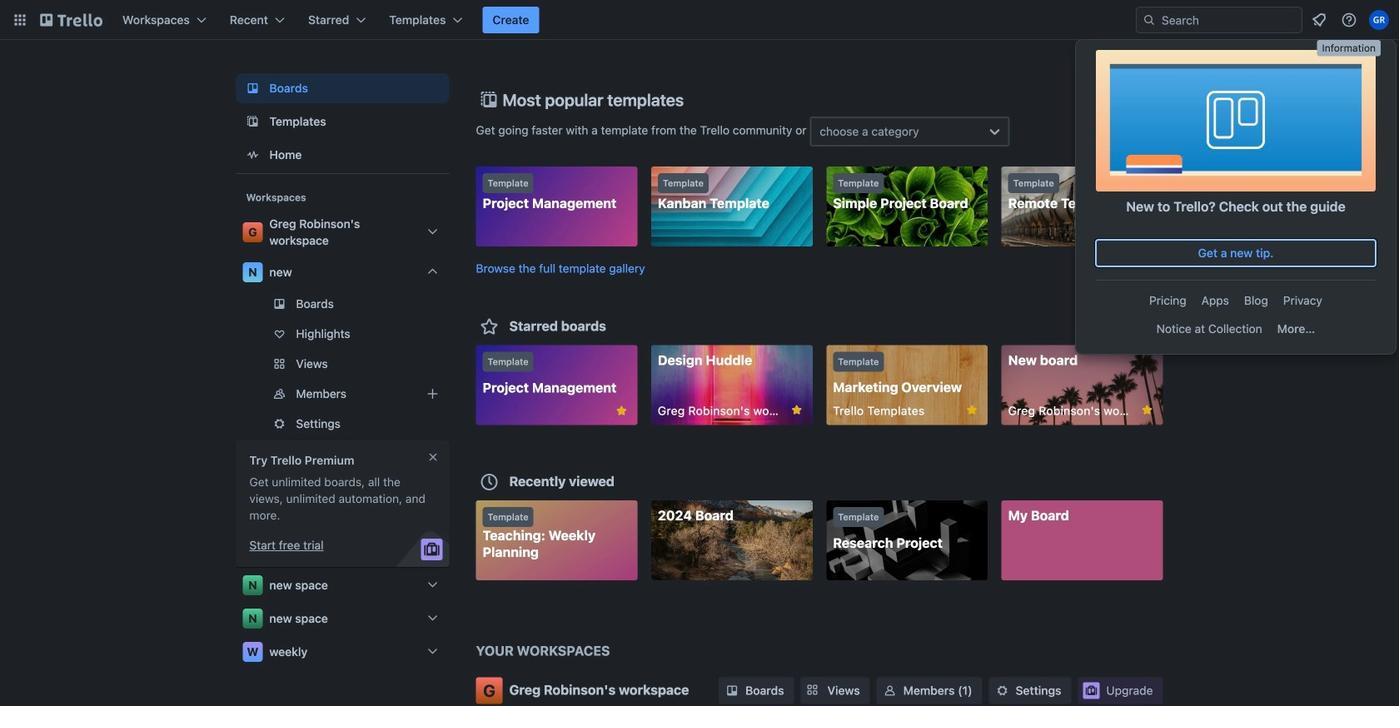 Task type: vqa. For each thing, say whether or not it's contained in the screenshot.
0 cards match filters corresponding to To do
no



Task type: locate. For each thing, give the bounding box(es) containing it.
1 horizontal spatial sm image
[[882, 683, 899, 700]]

open information menu image
[[1342, 12, 1358, 28]]

sm image
[[724, 683, 741, 700], [882, 683, 899, 700]]

tooltip
[[1318, 40, 1382, 56]]

sm image
[[995, 683, 1011, 700]]

primary element
[[0, 0, 1400, 40]]

click to unstar this board. it will be removed from your starred list. image
[[790, 403, 805, 418]]

1 horizontal spatial click to unstar this board. it will be removed from your starred list. image
[[965, 403, 980, 418]]

0 horizontal spatial click to unstar this board. it will be removed from your starred list. image
[[614, 404, 629, 419]]

search image
[[1143, 13, 1157, 27]]

template board image
[[243, 112, 263, 132]]

0 notifications image
[[1310, 10, 1330, 30]]

click to unstar this board. it will be removed from your starred list. image
[[965, 403, 980, 418], [614, 404, 629, 419]]

0 horizontal spatial sm image
[[724, 683, 741, 700]]



Task type: describe. For each thing, give the bounding box(es) containing it.
back to home image
[[40, 7, 102, 33]]

greg robinson (gregrobinson96) image
[[1370, 10, 1390, 30]]

2 sm image from the left
[[882, 683, 899, 700]]

add image
[[423, 384, 443, 404]]

home image
[[243, 145, 263, 165]]

Search field
[[1137, 7, 1303, 33]]

board image
[[243, 78, 263, 98]]

1 sm image from the left
[[724, 683, 741, 700]]



